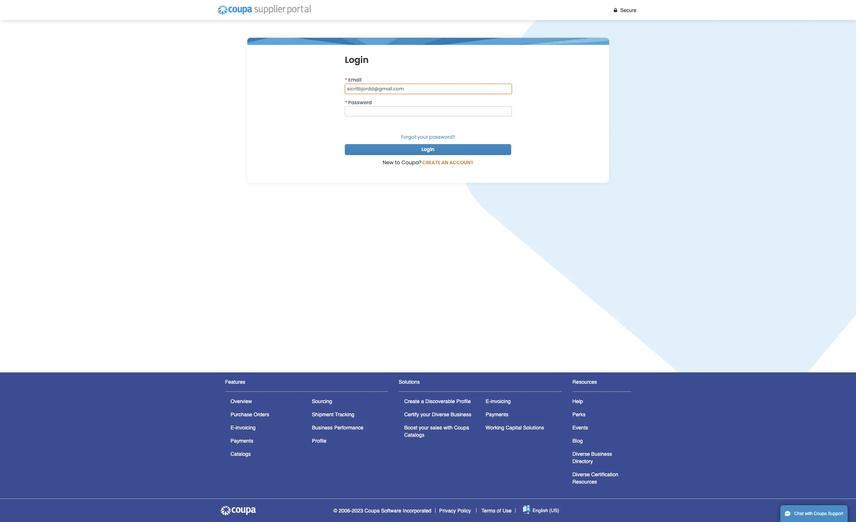 Task type: vqa. For each thing, say whether or not it's contained in the screenshot.
4th "Email" from the top
no



Task type: locate. For each thing, give the bounding box(es) containing it.
0 horizontal spatial payments
[[231, 438, 253, 444]]

business down shipment
[[312, 425, 333, 431]]

diverse inside diverse certification resources
[[573, 472, 590, 477]]

coupa right sales
[[454, 425, 469, 431]]

your down a
[[421, 412, 431, 417]]

* left password
[[345, 99, 347, 106]]

2 * from the top
[[345, 99, 347, 106]]

1 vertical spatial login
[[422, 146, 435, 153]]

0 horizontal spatial coupa
[[365, 508, 380, 513]]

e-invoicing link down 'purchase'
[[231, 425, 256, 431]]

0 vertical spatial solutions
[[399, 379, 420, 385]]

1 horizontal spatial e-invoicing link
[[486, 398, 511, 404]]

boost your sales with coupa catalogs
[[404, 425, 469, 438]]

shipment
[[312, 412, 334, 417]]

forgot your password?
[[401, 134, 455, 141]]

1 horizontal spatial invoicing
[[491, 398, 511, 404]]

catalogs
[[404, 432, 425, 438], [231, 451, 251, 457]]

1 vertical spatial e-invoicing link
[[231, 425, 256, 431]]

diverse for diverse business directory
[[573, 451, 590, 457]]

policy
[[458, 508, 471, 513]]

1 horizontal spatial coupa
[[454, 425, 469, 431]]

help link
[[573, 398, 583, 404]]

0 vertical spatial catalogs
[[404, 432, 425, 438]]

diverse up directory
[[573, 451, 590, 457]]

login down forgot your password? link
[[422, 146, 435, 153]]

payments
[[486, 412, 509, 417], [231, 438, 253, 444]]

invoicing down 'purchase'
[[236, 425, 256, 431]]

0 vertical spatial e-
[[486, 398, 491, 404]]

with right sales
[[444, 425, 453, 431]]

of
[[497, 508, 501, 513]]

1 vertical spatial with
[[805, 511, 813, 516]]

your
[[418, 134, 428, 141], [421, 412, 431, 417], [419, 425, 429, 431]]

purchase orders
[[231, 412, 269, 417]]

invoicing up working
[[491, 398, 511, 404]]

e-invoicing link
[[486, 398, 511, 404], [231, 425, 256, 431]]

business up directory
[[592, 451, 612, 457]]

profile
[[457, 398, 471, 404], [312, 438, 327, 444]]

english
[[533, 508, 548, 513]]

0 horizontal spatial business
[[312, 425, 333, 431]]

1 horizontal spatial solutions
[[523, 425, 544, 431]]

sourcing link
[[312, 398, 332, 404]]

0 vertical spatial resources
[[573, 379, 597, 385]]

solutions up create
[[399, 379, 420, 385]]

certification
[[592, 472, 619, 477]]

your for sales
[[419, 425, 429, 431]]

None password field
[[345, 106, 512, 116]]

0 vertical spatial profile
[[457, 398, 471, 404]]

1 horizontal spatial with
[[805, 511, 813, 516]]

certify
[[404, 412, 419, 417]]

blog
[[573, 438, 583, 444]]

diverse down the discoverable on the bottom of page
[[432, 412, 449, 417]]

payments link
[[486, 412, 509, 417], [231, 438, 253, 444]]

features
[[225, 379, 245, 385]]

events link
[[573, 425, 588, 431]]

* for * password
[[345, 99, 347, 106]]

0 vertical spatial *
[[345, 76, 347, 83]]

diverse certification resources
[[573, 472, 619, 485]]

1 * from the top
[[345, 76, 347, 83]]

0 vertical spatial coupa supplier portal image
[[214, 2, 314, 18]]

shipment tracking
[[312, 412, 355, 417]]

use
[[503, 508, 512, 513]]

working capital solutions link
[[486, 425, 544, 431]]

0 vertical spatial your
[[418, 134, 428, 141]]

directory
[[573, 458, 593, 464]]

invoicing
[[491, 398, 511, 404], [236, 425, 256, 431]]

0 vertical spatial e-invoicing
[[486, 398, 511, 404]]

1 horizontal spatial payments link
[[486, 412, 509, 417]]

payments up working
[[486, 412, 509, 417]]

coupa right the 2023
[[365, 508, 380, 513]]

0 horizontal spatial e-
[[231, 425, 236, 431]]

payments link up catalogs link
[[231, 438, 253, 444]]

sales
[[430, 425, 442, 431]]

with
[[444, 425, 453, 431], [805, 511, 813, 516]]

perks
[[573, 412, 586, 417]]

boost
[[404, 425, 418, 431]]

your left sales
[[419, 425, 429, 431]]

1 vertical spatial payments link
[[231, 438, 253, 444]]

your inside boost your sales with coupa catalogs
[[419, 425, 429, 431]]

business inside diverse business directory
[[592, 451, 612, 457]]

secure
[[621, 7, 637, 13]]

e-invoicing link up working
[[486, 398, 511, 404]]

capital
[[506, 425, 522, 431]]

1 vertical spatial e-invoicing
[[231, 425, 256, 431]]

1 vertical spatial resources
[[573, 479, 597, 485]]

0 vertical spatial with
[[444, 425, 453, 431]]

privacy
[[439, 508, 456, 513]]

profile right the discoverable on the bottom of page
[[457, 398, 471, 404]]

0 horizontal spatial e-invoicing link
[[231, 425, 256, 431]]

1 vertical spatial *
[[345, 99, 347, 106]]

a
[[421, 398, 424, 404]]

business down the discoverable on the bottom of page
[[451, 412, 472, 417]]

1 vertical spatial diverse
[[573, 451, 590, 457]]

login button
[[345, 144, 511, 155]]

working capital solutions
[[486, 425, 544, 431]]

e-invoicing down 'purchase'
[[231, 425, 256, 431]]

payments link up working
[[486, 412, 509, 417]]

e- up working
[[486, 398, 491, 404]]

1 horizontal spatial catalogs
[[404, 432, 425, 438]]

None text field
[[345, 84, 512, 94]]

2 vertical spatial business
[[592, 451, 612, 457]]

with right chat at bottom
[[805, 511, 813, 516]]

coupa
[[454, 425, 469, 431], [365, 508, 380, 513], [814, 511, 827, 516]]

0 vertical spatial login
[[345, 54, 369, 66]]

diverse
[[432, 412, 449, 417], [573, 451, 590, 457], [573, 472, 590, 477]]

1 horizontal spatial login
[[422, 146, 435, 153]]

2 horizontal spatial coupa
[[814, 511, 827, 516]]

0 horizontal spatial invoicing
[[236, 425, 256, 431]]

profile link
[[312, 438, 327, 444]]

profile down the business performance link
[[312, 438, 327, 444]]

email
[[348, 76, 362, 83]]

forgot your password? link
[[401, 134, 455, 141]]

resources link
[[573, 379, 597, 385]]

0 horizontal spatial with
[[444, 425, 453, 431]]

1 horizontal spatial payments
[[486, 412, 509, 417]]

1 vertical spatial profile
[[312, 438, 327, 444]]

diverse inside diverse business directory
[[573, 451, 590, 457]]

0 horizontal spatial profile
[[312, 438, 327, 444]]

2006-
[[339, 508, 352, 513]]

login up email
[[345, 54, 369, 66]]

account
[[450, 159, 474, 166]]

login
[[345, 54, 369, 66], [422, 146, 435, 153]]

resources up help link
[[573, 379, 597, 385]]

resources
[[573, 379, 597, 385], [573, 479, 597, 485]]

business
[[451, 412, 472, 417], [312, 425, 333, 431], [592, 451, 612, 457]]

1 vertical spatial business
[[312, 425, 333, 431]]

2 vertical spatial diverse
[[573, 472, 590, 477]]

1 vertical spatial your
[[421, 412, 431, 417]]

2 vertical spatial your
[[419, 425, 429, 431]]

e-invoicing up working
[[486, 398, 511, 404]]

e- down 'purchase'
[[231, 425, 236, 431]]

blog link
[[573, 438, 583, 444]]

catalogs link
[[231, 451, 251, 457]]

1 horizontal spatial business
[[451, 412, 472, 417]]

1 vertical spatial catalogs
[[231, 451, 251, 457]]

*
[[345, 76, 347, 83], [345, 99, 347, 106]]

0 horizontal spatial solutions
[[399, 379, 420, 385]]

diverse down directory
[[573, 472, 590, 477]]

purchase orders link
[[231, 412, 269, 417]]

e-
[[486, 398, 491, 404], [231, 425, 236, 431]]

solutions
[[399, 379, 420, 385], [523, 425, 544, 431]]

your up login button
[[418, 134, 428, 141]]

0 horizontal spatial e-invoicing
[[231, 425, 256, 431]]

1 vertical spatial payments
[[231, 438, 253, 444]]

privacy policy
[[439, 508, 471, 513]]

coupa supplier portal image
[[214, 2, 314, 18], [220, 505, 256, 516]]

1 vertical spatial invoicing
[[236, 425, 256, 431]]

privacy policy link
[[439, 508, 471, 513]]

* left email
[[345, 76, 347, 83]]

fw image
[[613, 8, 619, 13]]

e-invoicing
[[486, 398, 511, 404], [231, 425, 256, 431]]

1 horizontal spatial profile
[[457, 398, 471, 404]]

coupa left the support
[[814, 511, 827, 516]]

resources down directory
[[573, 479, 597, 485]]

solutions right capital
[[523, 425, 544, 431]]

payments up catalogs link
[[231, 438, 253, 444]]

shipment tracking link
[[312, 412, 355, 417]]

2 horizontal spatial business
[[592, 451, 612, 457]]

0 vertical spatial e-invoicing link
[[486, 398, 511, 404]]

2 resources from the top
[[573, 479, 597, 485]]

terms of use link
[[482, 508, 512, 513]]

terms of use
[[482, 508, 512, 513]]



Task type: describe. For each thing, give the bounding box(es) containing it.
business performance
[[312, 425, 364, 431]]

an
[[442, 159, 448, 166]]

terms
[[482, 508, 496, 513]]

1 vertical spatial e-
[[231, 425, 236, 431]]

create an account link
[[422, 159, 474, 168]]

catalogs inside boost your sales with coupa catalogs
[[404, 432, 425, 438]]

diverse business directory link
[[573, 451, 612, 464]]

overview link
[[231, 398, 252, 404]]

with inside boost your sales with coupa catalogs
[[444, 425, 453, 431]]

0 horizontal spatial catalogs
[[231, 451, 251, 457]]

0 vertical spatial payments link
[[486, 412, 509, 417]]

coupa inside chat with coupa support "button"
[[814, 511, 827, 516]]

boost your sales with coupa catalogs link
[[404, 425, 469, 438]]

to
[[395, 159, 400, 166]]

create
[[404, 398, 420, 404]]

create
[[423, 159, 440, 166]]

coupa inside boost your sales with coupa catalogs
[[454, 425, 469, 431]]

working
[[486, 425, 505, 431]]

0 horizontal spatial login
[[345, 54, 369, 66]]

* for * email
[[345, 76, 347, 83]]

password
[[348, 99, 372, 106]]

tracking
[[335, 412, 355, 417]]

chat with coupa support
[[795, 511, 844, 516]]

login inside button
[[422, 146, 435, 153]]

your for diverse
[[421, 412, 431, 417]]

perks link
[[573, 412, 586, 417]]

events
[[573, 425, 588, 431]]

0 vertical spatial invoicing
[[491, 398, 511, 404]]

coupa?
[[402, 159, 422, 166]]

resources inside diverse certification resources
[[573, 479, 597, 485]]

1 resources from the top
[[573, 379, 597, 385]]

1 horizontal spatial e-invoicing
[[486, 398, 511, 404]]

new to coupa? create an account
[[383, 159, 474, 166]]

business performance link
[[312, 425, 364, 431]]

chat
[[795, 511, 804, 516]]

sourcing
[[312, 398, 332, 404]]

* password
[[345, 99, 372, 106]]

english (us)
[[533, 508, 559, 513]]

© 2006-2023 coupa software incorporated
[[334, 508, 432, 513]]

create a discoverable profile
[[404, 398, 471, 404]]

1 vertical spatial solutions
[[523, 425, 544, 431]]

diverse business directory
[[573, 451, 612, 464]]

0 vertical spatial business
[[451, 412, 472, 417]]

performance
[[334, 425, 364, 431]]

with inside "button"
[[805, 511, 813, 516]]

diverse for diverse certification resources
[[573, 472, 590, 477]]

purchase
[[231, 412, 252, 417]]

forgot
[[401, 134, 416, 141]]

overview
[[231, 398, 252, 404]]

certify your diverse business
[[404, 412, 472, 417]]

your for password?
[[418, 134, 428, 141]]

0 vertical spatial diverse
[[432, 412, 449, 417]]

diverse certification resources link
[[573, 472, 619, 485]]

help
[[573, 398, 583, 404]]

certify your diverse business link
[[404, 412, 472, 417]]

(us)
[[550, 508, 559, 513]]

chat with coupa support button
[[781, 505, 848, 522]]

support
[[828, 511, 844, 516]]

1 horizontal spatial e-
[[486, 398, 491, 404]]

1 vertical spatial coupa supplier portal image
[[220, 505, 256, 516]]

create an account button
[[423, 159, 474, 167]]

2023
[[352, 508, 363, 513]]

orders
[[254, 412, 269, 417]]

incorporated
[[403, 508, 432, 513]]

new
[[383, 159, 394, 166]]

0 horizontal spatial payments link
[[231, 438, 253, 444]]

discoverable
[[426, 398, 455, 404]]

create a discoverable profile link
[[404, 398, 471, 404]]

0 vertical spatial payments
[[486, 412, 509, 417]]

software
[[381, 508, 401, 513]]

* email
[[345, 76, 362, 83]]

password?
[[429, 134, 455, 141]]

©
[[334, 508, 337, 513]]



